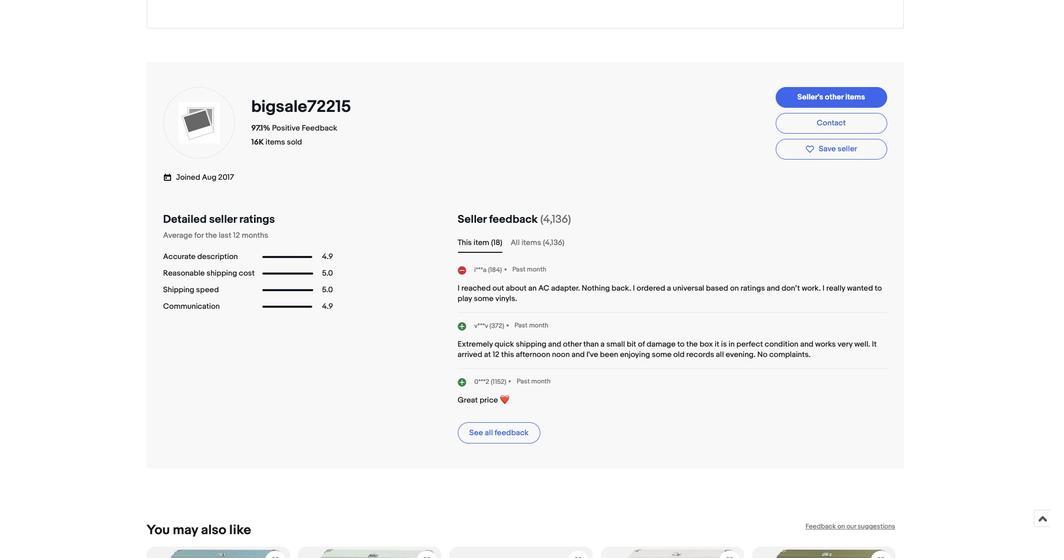 Task type: locate. For each thing, give the bounding box(es) containing it.
12
[[233, 231, 240, 241], [493, 350, 500, 360]]

save seller
[[819, 144, 858, 154]]

feedback inside "link"
[[495, 428, 529, 438]]

ratings inside i reached out about an ac adapter. nothing back. i ordered a universal based on ratings and don't work. i really wanted to play some vinyls.
[[741, 284, 765, 293]]

1 vertical spatial past
[[515, 322, 528, 330]]

1 horizontal spatial all
[[716, 350, 724, 360]]

seller up 'last'
[[209, 213, 237, 227]]

seller's
[[798, 92, 824, 102]]

1 vertical spatial other
[[563, 340, 582, 350]]

0 vertical spatial other
[[825, 92, 844, 102]]

the
[[206, 231, 217, 241], [687, 340, 698, 350]]

1 i from the left
[[458, 284, 460, 293]]

to right wanted
[[875, 284, 883, 293]]

speed
[[196, 285, 219, 295]]

a
[[667, 284, 672, 293], [601, 340, 605, 350]]

small
[[607, 340, 625, 350]]

5.0
[[322, 269, 333, 279], [322, 285, 333, 295]]

(4,136) for seller feedback (4,136)
[[541, 213, 571, 227]]

0 horizontal spatial shipping
[[207, 269, 237, 279]]

1 vertical spatial (4,136)
[[543, 238, 565, 248]]

very
[[838, 340, 853, 350]]

i reached out about an ac adapter. nothing back. i ordered a universal based on ratings and don't work. i really wanted to play some vinyls.
[[458, 284, 883, 304]]

1 vertical spatial 4.9
[[322, 302, 333, 312]]

past right (372)
[[515, 322, 528, 330]]

past month down afternoon on the bottom
[[517, 378, 551, 386]]

2 4.9 from the top
[[322, 302, 333, 312]]

text__icon wrapper image
[[163, 172, 176, 182]]

1 vertical spatial some
[[652, 350, 672, 360]]

well.
[[855, 340, 871, 350]]

0 horizontal spatial seller
[[209, 213, 237, 227]]

some down reached
[[474, 294, 494, 304]]

v***v (372)
[[475, 322, 504, 331]]

and up noon
[[548, 340, 562, 350]]

1 vertical spatial 5.0
[[322, 285, 333, 295]]

(4,136) up all items (4,136)
[[541, 213, 571, 227]]

0 horizontal spatial a
[[601, 340, 605, 350]]

1 vertical spatial all
[[485, 428, 493, 438]]

all down it
[[716, 350, 724, 360]]

0 vertical spatial month
[[527, 266, 547, 274]]

0 vertical spatial a
[[667, 284, 672, 293]]

1 vertical spatial to
[[678, 340, 685, 350]]

average
[[163, 231, 193, 241]]

1 horizontal spatial other
[[825, 92, 844, 102]]

items down positive
[[266, 138, 285, 147]]

cost
[[239, 269, 255, 279]]

on inside i reached out about an ac adapter. nothing back. i ordered a universal based on ratings and don't work. i really wanted to play some vinyls.
[[731, 284, 739, 293]]

0 vertical spatial to
[[875, 284, 883, 293]]

0 vertical spatial on
[[731, 284, 739, 293]]

i
[[458, 284, 460, 293], [633, 284, 635, 293], [823, 284, 825, 293]]

❤️
[[500, 396, 509, 406]]

this
[[458, 238, 472, 248]]

and left don't
[[767, 284, 780, 293]]

0 vertical spatial feedback
[[489, 213, 538, 227]]

all inside extremely quick shipping and other than a small bit of damage to the box it is in perfect condition and works very well. it arrived at 12 this afternoon noon and i've been enjoying some old records all evening. no complaints.
[[716, 350, 724, 360]]

(4,136) for all items (4,136)
[[543, 238, 565, 248]]

quick
[[495, 340, 514, 350]]

1 horizontal spatial 12
[[493, 350, 500, 360]]

i right the 'back.'
[[633, 284, 635, 293]]

past month up an
[[513, 266, 547, 274]]

and
[[767, 284, 780, 293], [548, 340, 562, 350], [801, 340, 814, 350], [572, 350, 585, 360]]

tab list containing this item (18)
[[458, 237, 888, 249]]

items right all
[[522, 238, 541, 248]]

feedback on our suggestions link
[[806, 523, 896, 531]]

contact
[[817, 118, 846, 128]]

feedback inside 97.1% positive feedback 16k items sold
[[302, 124, 337, 133]]

some down damage
[[652, 350, 672, 360]]

i left really
[[823, 284, 825, 293]]

ac
[[539, 284, 550, 293]]

tab list
[[458, 237, 888, 249]]

communication
[[163, 302, 220, 312]]

reached
[[462, 284, 491, 293]]

0 horizontal spatial ratings
[[240, 213, 275, 227]]

0 vertical spatial seller
[[838, 144, 858, 154]]

on left our
[[838, 523, 846, 531]]

i up play
[[458, 284, 460, 293]]

seller inside button
[[838, 144, 858, 154]]

don't
[[782, 284, 801, 293]]

list
[[147, 539, 904, 559]]

1 vertical spatial ratings
[[741, 284, 765, 293]]

is
[[722, 340, 727, 350]]

it
[[715, 340, 720, 350]]

month for and
[[529, 322, 549, 330]]

feedback left our
[[806, 523, 836, 531]]

1 horizontal spatial i
[[633, 284, 635, 293]]

1 horizontal spatial to
[[875, 284, 883, 293]]

all
[[716, 350, 724, 360], [485, 428, 493, 438]]

past
[[513, 266, 526, 274], [515, 322, 528, 330], [517, 378, 530, 386]]

shipping up afternoon on the bottom
[[516, 340, 547, 350]]

other right seller's
[[825, 92, 844, 102]]

2 horizontal spatial i
[[823, 284, 825, 293]]

past right (1152)
[[517, 378, 530, 386]]

back.
[[612, 284, 632, 293]]

1 vertical spatial on
[[838, 523, 846, 531]]

0 vertical spatial 12
[[233, 231, 240, 241]]

(1152)
[[491, 378, 507, 387]]

1 vertical spatial feedback
[[806, 523, 836, 531]]

0 vertical spatial 4.9
[[322, 252, 333, 262]]

shipping down the 'description'
[[207, 269, 237, 279]]

seller's other items
[[798, 92, 866, 102]]

0 vertical spatial past month
[[513, 266, 547, 274]]

all inside see all feedback "link"
[[485, 428, 493, 438]]

1 vertical spatial feedback
[[495, 428, 529, 438]]

joined aug 2017
[[176, 173, 234, 183]]

month
[[527, 266, 547, 274], [529, 322, 549, 330], [532, 378, 551, 386]]

1 vertical spatial a
[[601, 340, 605, 350]]

2 i from the left
[[633, 284, 635, 293]]

(184)
[[488, 266, 502, 275]]

seller right save
[[838, 144, 858, 154]]

0 horizontal spatial feedback
[[302, 124, 337, 133]]

bit
[[627, 340, 637, 350]]

4.9 for communication
[[322, 302, 333, 312]]

ordered
[[637, 284, 666, 293]]

5.0 for reasonable shipping cost
[[322, 269, 333, 279]]

afternoon
[[516, 350, 551, 360]]

wanted
[[848, 284, 874, 293]]

records
[[687, 350, 715, 360]]

1 horizontal spatial ratings
[[741, 284, 765, 293]]

1 5.0 from the top
[[322, 269, 333, 279]]

0 horizontal spatial the
[[206, 231, 217, 241]]

0 horizontal spatial 12
[[233, 231, 240, 241]]

1 horizontal spatial some
[[652, 350, 672, 360]]

1 vertical spatial items
[[266, 138, 285, 147]]

0 horizontal spatial to
[[678, 340, 685, 350]]

1 horizontal spatial the
[[687, 340, 698, 350]]

(4,136) right all
[[543, 238, 565, 248]]

feedback down ❤️
[[495, 428, 529, 438]]

feedback up all
[[489, 213, 538, 227]]

on right based
[[731, 284, 739, 293]]

other up noon
[[563, 340, 582, 350]]

some
[[474, 294, 494, 304], [652, 350, 672, 360]]

0 vertical spatial past
[[513, 266, 526, 274]]

work.
[[802, 284, 821, 293]]

month up afternoon on the bottom
[[529, 322, 549, 330]]

1 horizontal spatial shipping
[[516, 340, 547, 350]]

other
[[825, 92, 844, 102], [563, 340, 582, 350]]

ratings
[[240, 213, 275, 227], [741, 284, 765, 293]]

past month for and
[[515, 322, 549, 330]]

last
[[219, 231, 232, 241]]

all items (4,136)
[[511, 238, 565, 248]]

0 vertical spatial (4,136)
[[541, 213, 571, 227]]

1 vertical spatial the
[[687, 340, 698, 350]]

1 horizontal spatial items
[[522, 238, 541, 248]]

the inside extremely quick shipping and other than a small bit of damage to the box it is in perfect condition and works very well. it arrived at 12 this afternoon noon and i've been enjoying some old records all evening. no complaints.
[[687, 340, 698, 350]]

our
[[847, 523, 857, 531]]

a inside i reached out about an ac adapter. nothing back. i ordered a universal based on ratings and don't work. i really wanted to play some vinyls.
[[667, 284, 672, 293]]

past for ❤️
[[517, 378, 530, 386]]

0 vertical spatial 5.0
[[322, 269, 333, 279]]

16k
[[251, 138, 264, 147]]

0 horizontal spatial items
[[266, 138, 285, 147]]

past month
[[513, 266, 547, 274], [515, 322, 549, 330], [517, 378, 551, 386]]

0 vertical spatial all
[[716, 350, 724, 360]]

(4,136)
[[541, 213, 571, 227], [543, 238, 565, 248]]

on
[[731, 284, 739, 293], [838, 523, 846, 531]]

month down afternoon on the bottom
[[532, 378, 551, 386]]

nothing
[[582, 284, 610, 293]]

1 4.9 from the top
[[322, 252, 333, 262]]

a right ordered
[[667, 284, 672, 293]]

vinyls.
[[496, 294, 517, 304]]

12 right "at"
[[493, 350, 500, 360]]

damage
[[647, 340, 676, 350]]

0 vertical spatial shipping
[[207, 269, 237, 279]]

1 vertical spatial 12
[[493, 350, 500, 360]]

past for out
[[513, 266, 526, 274]]

0 horizontal spatial other
[[563, 340, 582, 350]]

the right for
[[206, 231, 217, 241]]

1 horizontal spatial seller
[[838, 144, 858, 154]]

0 horizontal spatial all
[[485, 428, 493, 438]]

you may also like
[[147, 523, 251, 539]]

the up records at the bottom of page
[[687, 340, 698, 350]]

1 vertical spatial seller
[[209, 213, 237, 227]]

0 horizontal spatial on
[[731, 284, 739, 293]]

2017
[[218, 173, 234, 183]]

2 vertical spatial past
[[517, 378, 530, 386]]

to up old
[[678, 340, 685, 350]]

past up about
[[513, 266, 526, 274]]

1 vertical spatial month
[[529, 322, 549, 330]]

1 vertical spatial shipping
[[516, 340, 547, 350]]

0 vertical spatial some
[[474, 294, 494, 304]]

0 horizontal spatial some
[[474, 294, 494, 304]]

seller for save
[[838, 144, 858, 154]]

and inside i reached out about an ac adapter. nothing back. i ordered a universal based on ratings and don't work. i really wanted to play some vinyls.
[[767, 284, 780, 293]]

price
[[480, 396, 498, 406]]

0 vertical spatial items
[[846, 92, 866, 102]]

0 horizontal spatial i
[[458, 284, 460, 293]]

2 horizontal spatial items
[[846, 92, 866, 102]]

1 horizontal spatial a
[[667, 284, 672, 293]]

for
[[194, 231, 204, 241]]

2 5.0 from the top
[[322, 285, 333, 295]]

no
[[758, 350, 768, 360]]

past month up afternoon on the bottom
[[515, 322, 549, 330]]

all right see
[[485, 428, 493, 438]]

12 right 'last'
[[233, 231, 240, 241]]

feedback
[[302, 124, 337, 133], [806, 523, 836, 531]]

items up contact
[[846, 92, 866, 102]]

2 vertical spatial items
[[522, 238, 541, 248]]

some inside extremely quick shipping and other than a small bit of damage to the box it is in perfect condition and works very well. it arrived at 12 this afternoon noon and i've been enjoying some old records all evening. no complaints.
[[652, 350, 672, 360]]

a right the than
[[601, 340, 605, 350]]

0***2
[[475, 378, 490, 387]]

0 vertical spatial feedback
[[302, 124, 337, 133]]

items inside tab list
[[522, 238, 541, 248]]

4.9
[[322, 252, 333, 262], [322, 302, 333, 312]]

0 vertical spatial the
[[206, 231, 217, 241]]

a inside extremely quick shipping and other than a small bit of damage to the box it is in perfect condition and works very well. it arrived at 12 this afternoon noon and i've been enjoying some old records all evening. no complaints.
[[601, 340, 605, 350]]

feedback down bigsale72215 link
[[302, 124, 337, 133]]

positive
[[272, 124, 300, 133]]

feedback on our suggestions
[[806, 523, 896, 531]]

items inside 97.1% positive feedback 16k items sold
[[266, 138, 285, 147]]

month up an
[[527, 266, 547, 274]]

this item (18)
[[458, 238, 503, 248]]

shipping
[[207, 269, 237, 279], [516, 340, 547, 350]]

1 vertical spatial past month
[[515, 322, 549, 330]]

ratings up months
[[240, 213, 275, 227]]

average for the last 12 months
[[163, 231, 268, 241]]

ratings right based
[[741, 284, 765, 293]]

see all feedback link
[[458, 423, 541, 444]]



Task type: describe. For each thing, give the bounding box(es) containing it.
joined
[[176, 173, 200, 183]]

save
[[819, 144, 836, 154]]

all
[[511, 238, 520, 248]]

1 horizontal spatial on
[[838, 523, 846, 531]]

i've
[[587, 350, 599, 360]]

in
[[729, 340, 735, 350]]

shipping speed
[[163, 285, 219, 295]]

some inside i reached out about an ac adapter. nothing back. i ordered a universal based on ratings and don't work. i really wanted to play some vinyls.
[[474, 294, 494, 304]]

1 horizontal spatial feedback
[[806, 523, 836, 531]]

box
[[700, 340, 713, 350]]

(18)
[[491, 238, 503, 248]]

evening.
[[726, 350, 756, 360]]

really
[[827, 284, 846, 293]]

extremely quick shipping and other than a small bit of damage to the box it is in perfect condition and works very well. it arrived at 12 this afternoon noon and i've been enjoying some old records all evening. no complaints.
[[458, 340, 877, 360]]

adapter.
[[551, 284, 580, 293]]

aug
[[202, 173, 217, 183]]

been
[[600, 350, 619, 360]]

extremely
[[458, 340, 493, 350]]

out
[[493, 284, 504, 293]]

0***2 (1152)
[[475, 378, 507, 387]]

detailed
[[163, 213, 207, 227]]

accurate
[[163, 252, 196, 262]]

reasonable
[[163, 269, 205, 279]]

suggestions
[[858, 523, 896, 531]]

2 vertical spatial month
[[532, 378, 551, 386]]

great price ❤️
[[458, 396, 509, 406]]

detailed seller ratings
[[163, 213, 275, 227]]

you
[[147, 523, 170, 539]]

i***a
[[475, 266, 487, 275]]

see
[[470, 428, 483, 438]]

(372)
[[490, 322, 504, 331]]

other inside seller's other items link
[[825, 92, 844, 102]]

to inside i reached out about an ac adapter. nothing back. i ordered a universal based on ratings and don't work. i really wanted to play some vinyls.
[[875, 284, 883, 293]]

arrived
[[458, 350, 483, 360]]

bigsale72215
[[251, 97, 351, 117]]

month for about
[[527, 266, 547, 274]]

see all feedback
[[470, 428, 529, 438]]

12 inside extremely quick shipping and other than a small bit of damage to the box it is in perfect condition and works very well. it arrived at 12 this afternoon noon and i've been enjoying some old records all evening. no complaints.
[[493, 350, 500, 360]]

and left i've
[[572, 350, 585, 360]]

at
[[484, 350, 491, 360]]

seller
[[458, 213, 487, 227]]

great
[[458, 396, 478, 406]]

4.9 for accurate description
[[322, 252, 333, 262]]

shipping inside extremely quick shipping and other than a small bit of damage to the box it is in perfect condition and works very well. it arrived at 12 this afternoon noon and i've been enjoying some old records all evening. no complaints.
[[516, 340, 547, 350]]

enjoying
[[620, 350, 651, 360]]

based
[[706, 284, 729, 293]]

an
[[529, 284, 537, 293]]

works
[[816, 340, 836, 350]]

this
[[502, 350, 514, 360]]

bigsale72215 link
[[251, 97, 355, 117]]

it
[[873, 340, 877, 350]]

shipping
[[163, 285, 194, 295]]

to inside extremely quick shipping and other than a small bit of damage to the box it is in perfect condition and works very well. it arrived at 12 this afternoon noon and i've been enjoying some old records all evening. no complaints.
[[678, 340, 685, 350]]

seller's other items link
[[776, 87, 888, 108]]

past for shipping
[[515, 322, 528, 330]]

accurate description
[[163, 252, 238, 262]]

seller feedback (4,136)
[[458, 213, 571, 227]]

reasonable shipping cost
[[163, 269, 255, 279]]

may
[[173, 523, 198, 539]]

past month for about
[[513, 266, 547, 274]]

universal
[[673, 284, 705, 293]]

about
[[506, 284, 527, 293]]

other inside extremely quick shipping and other than a small bit of damage to the box it is in perfect condition and works very well. it arrived at 12 this afternoon noon and i've been enjoying some old records all evening. no complaints.
[[563, 340, 582, 350]]

0 vertical spatial ratings
[[240, 213, 275, 227]]

save seller button
[[776, 139, 888, 160]]

of
[[638, 340, 645, 350]]

than
[[584, 340, 599, 350]]

item
[[474, 238, 490, 248]]

perfect
[[737, 340, 763, 350]]

3 i from the left
[[823, 284, 825, 293]]

seller for detailed
[[209, 213, 237, 227]]

bigsale72215 image
[[178, 102, 220, 144]]

play
[[458, 294, 472, 304]]

2 vertical spatial past month
[[517, 378, 551, 386]]

97.1%
[[251, 124, 270, 133]]

description
[[197, 252, 238, 262]]

complaints.
[[770, 350, 811, 360]]

sold
[[287, 138, 302, 147]]

noon
[[552, 350, 570, 360]]

months
[[242, 231, 268, 241]]

like
[[229, 523, 251, 539]]

condition
[[765, 340, 799, 350]]

and left works on the bottom right of page
[[801, 340, 814, 350]]

5.0 for shipping speed
[[322, 285, 333, 295]]

also
[[201, 523, 226, 539]]

old
[[674, 350, 685, 360]]

contact link
[[776, 113, 888, 134]]



Task type: vqa. For each thing, say whether or not it's contained in the screenshot.
right tools
no



